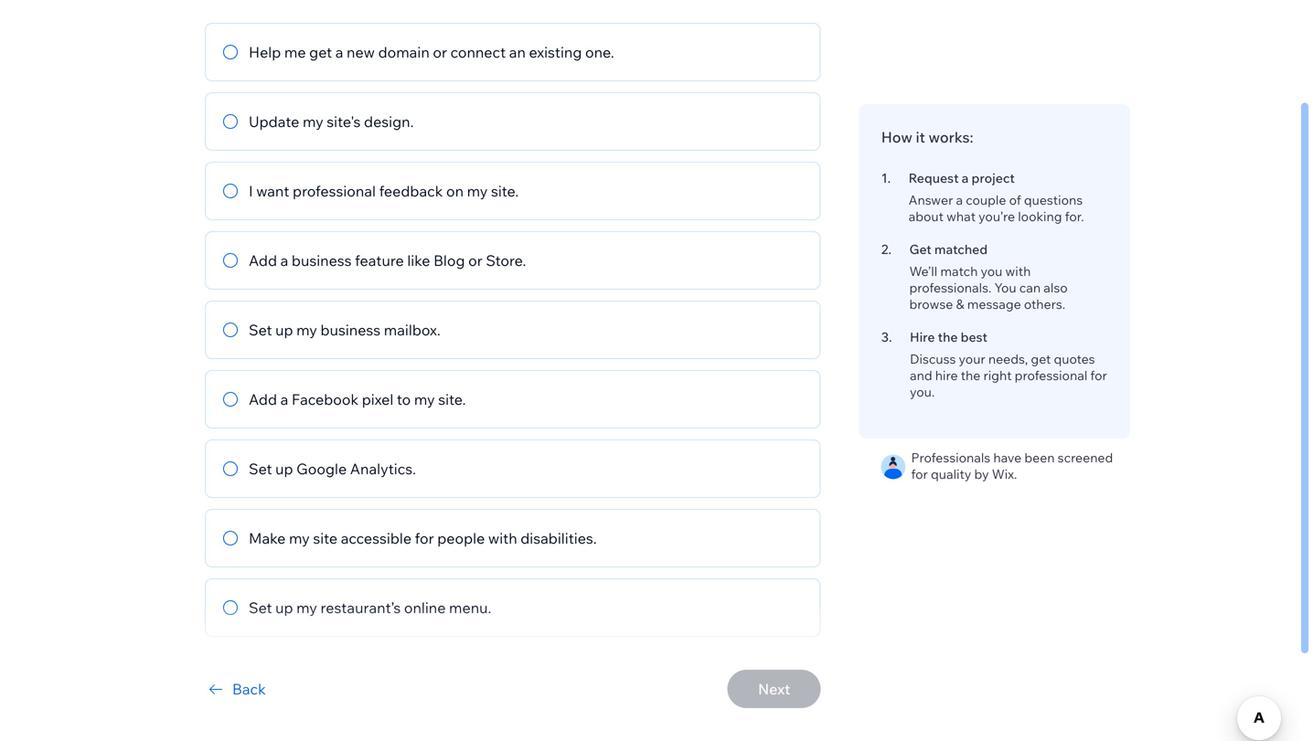 Task type: describe. For each thing, give the bounding box(es) containing it.
for for professionals have been screened for quality by wix.
[[911, 466, 928, 482]]

you're
[[979, 209, 1015, 225]]

set up my business mailbox.
[[249, 321, 441, 339]]

get inside option group
[[309, 43, 332, 61]]

set up my restaurant's online menu.
[[249, 599, 492, 617]]

it
[[916, 128, 926, 146]]

i
[[249, 182, 253, 200]]

. for 3
[[889, 329, 892, 345]]

wix.
[[992, 466, 1017, 482]]

couple
[[966, 192, 1007, 208]]

google
[[296, 460, 347, 478]]

mailbox.
[[384, 321, 441, 339]]

right
[[984, 368, 1012, 384]]

site. for add a facebook pixel to my site.
[[438, 391, 466, 409]]

existing
[[529, 43, 582, 61]]

restaurant's
[[321, 599, 401, 617]]

my left the 'site'
[[289, 530, 310, 548]]

what
[[947, 209, 976, 225]]

set up google analytics.
[[249, 460, 416, 478]]

can
[[1020, 280, 1041, 296]]

2 .
[[881, 241, 892, 257]]

2
[[881, 241, 888, 257]]

my right to
[[414, 391, 435, 409]]

pixel
[[362, 391, 394, 409]]

back button
[[205, 679, 266, 701]]

update my site's design.
[[249, 113, 414, 131]]

disabilities.
[[521, 530, 597, 548]]

professional inside option group
[[293, 182, 376, 200]]

hire the best discuss your needs, get quotes and hire the right professional for you.
[[910, 329, 1107, 400]]

hire
[[935, 368, 958, 384]]

and
[[910, 368, 933, 384]]

answer
[[909, 192, 953, 208]]

professionals.
[[910, 280, 992, 296]]

me
[[284, 43, 306, 61]]

get
[[910, 241, 932, 257]]

up for set up my restaurant's online menu.
[[275, 599, 293, 617]]

for.
[[1065, 209, 1084, 225]]

others.
[[1024, 296, 1066, 312]]

. for 1
[[888, 170, 891, 186]]

connect
[[451, 43, 506, 61]]

needs,
[[989, 351, 1028, 367]]

been
[[1025, 450, 1055, 466]]

you
[[995, 280, 1017, 296]]

have
[[994, 450, 1022, 466]]

questions
[[1024, 192, 1083, 208]]

add for add a business feature like blog or store.
[[249, 252, 277, 270]]

your
[[959, 351, 986, 367]]

site
[[313, 530, 338, 548]]

professional inside hire the best discuss your needs, get quotes and hire the right professional for you.
[[1015, 368, 1088, 384]]

0 horizontal spatial the
[[938, 329, 958, 345]]

matched
[[935, 241, 988, 257]]

3
[[881, 329, 889, 345]]

we'll
[[910, 263, 938, 279]]

make my site accessible for people with disabilities.
[[249, 530, 597, 548]]

my left site's
[[303, 113, 324, 131]]

&
[[956, 296, 965, 312]]

add a business feature like blog or store.
[[249, 252, 526, 270]]

on
[[446, 182, 464, 200]]

option group containing help me get a new domain or connect an existing one.
[[205, 23, 821, 638]]

works:
[[929, 128, 974, 146]]

request a project answer a couple of questions about what you're looking for.
[[909, 170, 1084, 225]]

1 vertical spatial business
[[321, 321, 381, 339]]

by
[[975, 466, 989, 482]]

accessible
[[341, 530, 412, 548]]

for for make my site accessible for people with disabilities.
[[415, 530, 434, 548]]

. for 2
[[888, 241, 892, 257]]

screened
[[1058, 450, 1113, 466]]

my right on
[[467, 182, 488, 200]]

an
[[509, 43, 526, 61]]

make
[[249, 530, 286, 548]]

or for connect
[[433, 43, 447, 61]]

quotes
[[1054, 351, 1095, 367]]

set for set up my restaurant's online menu.
[[249, 599, 272, 617]]

3 .
[[881, 329, 892, 345]]

update
[[249, 113, 299, 131]]



Task type: locate. For each thing, give the bounding box(es) containing it.
about
[[909, 209, 944, 225]]

or right domain
[[433, 43, 447, 61]]

2 set from the top
[[249, 460, 272, 478]]

0 vertical spatial site.
[[491, 182, 519, 200]]

my left restaurant's
[[296, 599, 317, 617]]

help me get a new domain or connect an existing one.
[[249, 43, 614, 61]]

2 vertical spatial for
[[415, 530, 434, 548]]

quality
[[931, 466, 972, 482]]

1 horizontal spatial for
[[911, 466, 928, 482]]

business
[[292, 252, 352, 270], [321, 321, 381, 339]]

up
[[275, 321, 293, 339], [275, 460, 293, 478], [275, 599, 293, 617]]

the down your
[[961, 368, 981, 384]]

analytics.
[[350, 460, 416, 478]]

. left hire
[[889, 329, 892, 345]]

back
[[232, 680, 266, 699]]

1 horizontal spatial professional
[[1015, 368, 1088, 384]]

get matched we'll match you with professionals. you can also browse & message others.
[[910, 241, 1068, 312]]

site. right to
[[438, 391, 466, 409]]

a down want
[[280, 252, 288, 270]]

business left the feature
[[292, 252, 352, 270]]

0 vertical spatial professional
[[293, 182, 376, 200]]

. left get
[[888, 241, 892, 257]]

set for set up my business mailbox.
[[249, 321, 272, 339]]

browse
[[910, 296, 953, 312]]

discuss
[[910, 351, 956, 367]]

looking
[[1018, 209, 1062, 225]]

0 vertical spatial up
[[275, 321, 293, 339]]

for inside professionals have been screened for quality by wix.
[[911, 466, 928, 482]]

new
[[347, 43, 375, 61]]

design.
[[364, 113, 414, 131]]

2 horizontal spatial for
[[1091, 368, 1107, 384]]

with inside get matched we'll match you with professionals. you can also browse & message others.
[[1006, 263, 1031, 279]]

1 .
[[881, 170, 891, 186]]

1 set from the top
[[249, 321, 272, 339]]

0 vertical spatial or
[[433, 43, 447, 61]]

set
[[249, 321, 272, 339], [249, 460, 272, 478], [249, 599, 272, 617]]

professionals
[[911, 450, 991, 466]]

blog
[[434, 252, 465, 270]]

set for set up google analytics.
[[249, 460, 272, 478]]

also
[[1044, 280, 1068, 296]]

0 vertical spatial with
[[1006, 263, 1031, 279]]

1 vertical spatial with
[[488, 530, 517, 548]]

get inside hire the best discuss your needs, get quotes and hire the right professional for you.
[[1031, 351, 1051, 367]]

with
[[1006, 263, 1031, 279], [488, 530, 517, 548]]

i want professional feedback on my site.
[[249, 182, 519, 200]]

up for set up google analytics.
[[275, 460, 293, 478]]

1 vertical spatial the
[[961, 368, 981, 384]]

you
[[981, 263, 1003, 279]]

get
[[309, 43, 332, 61], [1031, 351, 1051, 367]]

how it works:
[[881, 128, 974, 146]]

or for store.
[[468, 252, 483, 270]]

of
[[1009, 192, 1021, 208]]

0 vertical spatial .
[[888, 170, 891, 186]]

0 horizontal spatial with
[[488, 530, 517, 548]]

professional right want
[[293, 182, 376, 200]]

like
[[407, 252, 430, 270]]

0 vertical spatial business
[[292, 252, 352, 270]]

professional down quotes
[[1015, 368, 1088, 384]]

. down how
[[888, 170, 891, 186]]

.
[[888, 170, 891, 186], [888, 241, 892, 257], [889, 329, 892, 345]]

how
[[881, 128, 913, 146]]

get right needs,
[[1031, 351, 1051, 367]]

best
[[961, 329, 988, 345]]

3 up from the top
[[275, 599, 293, 617]]

1 horizontal spatial or
[[468, 252, 483, 270]]

site's
[[327, 113, 361, 131]]

store.
[[486, 252, 526, 270]]

0 horizontal spatial site.
[[438, 391, 466, 409]]

add
[[249, 252, 277, 270], [249, 391, 277, 409]]

hire
[[910, 329, 935, 345]]

domain
[[378, 43, 430, 61]]

0 vertical spatial for
[[1091, 368, 1107, 384]]

up for set up my business mailbox.
[[275, 321, 293, 339]]

0 vertical spatial add
[[249, 252, 277, 270]]

with up can
[[1006, 263, 1031, 279]]

want
[[256, 182, 289, 200]]

1 vertical spatial or
[[468, 252, 483, 270]]

2 up from the top
[[275, 460, 293, 478]]

with inside option group
[[488, 530, 517, 548]]

1 vertical spatial get
[[1031, 351, 1051, 367]]

for inside hire the best discuss your needs, get quotes and hire the right professional for you.
[[1091, 368, 1107, 384]]

match
[[941, 263, 978, 279]]

for left people
[[415, 530, 434, 548]]

0 horizontal spatial get
[[309, 43, 332, 61]]

1 vertical spatial professional
[[1015, 368, 1088, 384]]

business left mailbox.
[[321, 321, 381, 339]]

message
[[967, 296, 1021, 312]]

1 horizontal spatial with
[[1006, 263, 1031, 279]]

get right me
[[309, 43, 332, 61]]

0 vertical spatial set
[[249, 321, 272, 339]]

a up what
[[956, 192, 963, 208]]

a left the new
[[335, 43, 343, 61]]

add down want
[[249, 252, 277, 270]]

request
[[909, 170, 959, 186]]

1 horizontal spatial site.
[[491, 182, 519, 200]]

with right people
[[488, 530, 517, 548]]

my
[[303, 113, 324, 131], [467, 182, 488, 200], [296, 321, 317, 339], [414, 391, 435, 409], [289, 530, 310, 548], [296, 599, 317, 617]]

0 horizontal spatial or
[[433, 43, 447, 61]]

for left quality
[[911, 466, 928, 482]]

site. right on
[[491, 182, 519, 200]]

or
[[433, 43, 447, 61], [468, 252, 483, 270]]

1 horizontal spatial get
[[1031, 351, 1051, 367]]

a for add a facebook pixel to my site.
[[280, 391, 288, 409]]

1 add from the top
[[249, 252, 277, 270]]

site.
[[491, 182, 519, 200], [438, 391, 466, 409]]

option group
[[205, 23, 821, 638]]

online
[[404, 599, 446, 617]]

1 up from the top
[[275, 321, 293, 339]]

help
[[249, 43, 281, 61]]

0 horizontal spatial professional
[[293, 182, 376, 200]]

1 vertical spatial for
[[911, 466, 928, 482]]

professional
[[293, 182, 376, 200], [1015, 368, 1088, 384]]

feedback
[[379, 182, 443, 200]]

a for add a business feature like blog or store.
[[280, 252, 288, 270]]

project
[[972, 170, 1015, 186]]

for down quotes
[[1091, 368, 1107, 384]]

people
[[437, 530, 485, 548]]

0 vertical spatial the
[[938, 329, 958, 345]]

you.
[[910, 384, 935, 400]]

a for request a project answer a couple of questions about what you're looking for.
[[962, 170, 969, 186]]

a left facebook
[[280, 391, 288, 409]]

for
[[1091, 368, 1107, 384], [911, 466, 928, 482], [415, 530, 434, 548]]

facebook
[[292, 391, 359, 409]]

the right hire
[[938, 329, 958, 345]]

or right blog at top
[[468, 252, 483, 270]]

a left project
[[962, 170, 969, 186]]

menu.
[[449, 599, 492, 617]]

up up facebook
[[275, 321, 293, 339]]

1
[[881, 170, 888, 186]]

2 vertical spatial up
[[275, 599, 293, 617]]

1 horizontal spatial the
[[961, 368, 981, 384]]

site. for i want professional feedback on my site.
[[491, 182, 519, 200]]

one.
[[585, 43, 614, 61]]

0 vertical spatial get
[[309, 43, 332, 61]]

up down make
[[275, 599, 293, 617]]

3 set from the top
[[249, 599, 272, 617]]

1 vertical spatial up
[[275, 460, 293, 478]]

1 vertical spatial site.
[[438, 391, 466, 409]]

up left google
[[275, 460, 293, 478]]

professionals have been screened for quality by wix.
[[911, 450, 1113, 482]]

2 vertical spatial set
[[249, 599, 272, 617]]

feature
[[355, 252, 404, 270]]

1 vertical spatial .
[[888, 241, 892, 257]]

0 horizontal spatial for
[[415, 530, 434, 548]]

add a facebook pixel to my site.
[[249, 391, 466, 409]]

a
[[335, 43, 343, 61], [962, 170, 969, 186], [956, 192, 963, 208], [280, 252, 288, 270], [280, 391, 288, 409]]

2 vertical spatial .
[[889, 329, 892, 345]]

add left facebook
[[249, 391, 277, 409]]

1 vertical spatial add
[[249, 391, 277, 409]]

to
[[397, 391, 411, 409]]

1 vertical spatial set
[[249, 460, 272, 478]]

my up facebook
[[296, 321, 317, 339]]

for inside option group
[[415, 530, 434, 548]]

2 add from the top
[[249, 391, 277, 409]]

add for add a facebook pixel to my site.
[[249, 391, 277, 409]]



Task type: vqa. For each thing, say whether or not it's contained in the screenshot.


